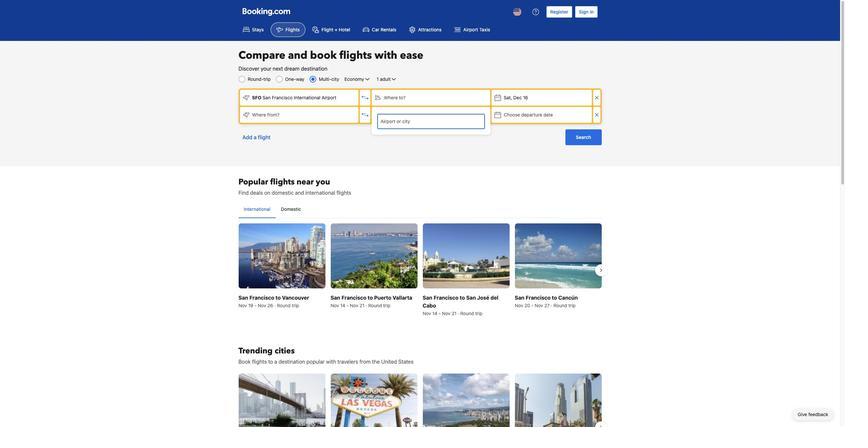 Task type: vqa. For each thing, say whether or not it's contained in the screenshot.
middle Is
no



Task type: locate. For each thing, give the bounding box(es) containing it.
flight + hotel link
[[307, 22, 356, 37]]

1 adult
[[377, 76, 391, 82]]

destination inside "trending cities book flights to a destination popular with travelers from the united states"
[[279, 359, 305, 365]]

a
[[254, 134, 257, 140], [274, 359, 277, 365]]

1 vertical spatial airport
[[322, 95, 336, 100]]

san for san francisco to cancún
[[515, 295, 525, 301]]

from?
[[267, 112, 280, 118]]

where left to?
[[384, 95, 398, 100]]

2 region from the top
[[233, 371, 607, 427]]

sfo san francisco international airport
[[252, 95, 336, 100]]

to for cancún
[[552, 295, 557, 301]]

1 horizontal spatial 21
[[452, 311, 457, 316]]

trip down vancouver
[[292, 303, 299, 308]]

a inside button
[[254, 134, 257, 140]]

1 vertical spatial and
[[295, 190, 304, 196]]

compare and book flights with ease discover your next dream destination
[[239, 48, 424, 72]]

in
[[590, 9, 594, 15]]

where from?
[[252, 112, 280, 118]]

-
[[254, 303, 257, 308], [347, 303, 349, 308], [531, 303, 534, 308], [439, 311, 441, 316]]

way
[[296, 76, 304, 82]]

0 vertical spatial 14
[[340, 303, 345, 308]]

and
[[288, 48, 308, 63], [295, 190, 304, 196]]

+
[[335, 27, 338, 32]]

airport taxis
[[463, 27, 490, 32]]

to down trending
[[268, 359, 273, 365]]

dec
[[514, 95, 522, 100]]

flights inside compare and book flights with ease discover your next dream destination
[[339, 48, 372, 63]]

flights up domestic
[[270, 177, 295, 188]]

tab list
[[239, 201, 602, 219]]

0 horizontal spatial with
[[326, 359, 336, 365]]

flights down trending
[[252, 359, 267, 365]]

with right popular
[[326, 359, 336, 365]]

0 vertical spatial with
[[375, 48, 397, 63]]

international button
[[239, 201, 276, 218]]

flights inside "trending cities book flights to a destination popular with travelers from the united states"
[[252, 359, 267, 365]]

with up 'adult'
[[375, 48, 397, 63]]

francisco
[[272, 95, 293, 100], [249, 295, 274, 301], [342, 295, 367, 301], [434, 295, 459, 301], [526, 295, 551, 301]]

1 horizontal spatial with
[[375, 48, 397, 63]]

1 horizontal spatial where
[[384, 95, 398, 100]]

from
[[360, 359, 371, 365]]

to inside san francisco to vancouver nov 19 - nov 26 · round trip
[[276, 295, 281, 301]]

21
[[360, 303, 365, 308], [452, 311, 457, 316]]

san francisco to san josé del cabo image
[[423, 224, 510, 289]]

add
[[243, 134, 252, 140]]

airport down multi-city
[[322, 95, 336, 100]]

1 vertical spatial 14
[[433, 311, 438, 316]]

trending cities book flights to a destination popular with travelers from the united states
[[239, 346, 414, 365]]

san
[[263, 95, 271, 100], [239, 295, 248, 301], [331, 295, 340, 301], [423, 295, 432, 301], [466, 295, 476, 301], [515, 295, 525, 301]]

francisco inside san francisco to vancouver nov 19 - nov 26 · round trip
[[249, 295, 274, 301]]

booking.com logo image
[[243, 8, 290, 16], [243, 8, 290, 16]]

francisco up cabo at the right bottom of page
[[434, 295, 459, 301]]

trip inside san francisco to cancún nov 20 - nov 27 · round trip
[[569, 303, 576, 308]]

register link
[[546, 6, 573, 18]]

- inside san francisco to san josé del cabo nov 14 - nov 21 · round trip
[[439, 311, 441, 316]]

with
[[375, 48, 397, 63], [326, 359, 336, 365]]

where left from?
[[252, 112, 266, 118]]

0 vertical spatial 21
[[360, 303, 365, 308]]

francisco up 26 at left bottom
[[249, 295, 274, 301]]

francisco up 27
[[526, 295, 551, 301]]

city
[[332, 76, 339, 82]]

san inside san francisco to cancún nov 20 - nov 27 · round trip
[[515, 295, 525, 301]]

to for vancouver
[[276, 295, 281, 301]]

1 vertical spatial destination
[[279, 359, 305, 365]]

francisco for san francisco to vancouver
[[249, 295, 274, 301]]

the
[[372, 359, 380, 365]]

1 vertical spatial where
[[252, 112, 266, 118]]

1 region from the top
[[233, 221, 607, 320]]

1 horizontal spatial airport
[[463, 27, 478, 32]]

where to? button
[[372, 90, 490, 106]]

trip down the puerto
[[383, 303, 390, 308]]

to left cancún
[[552, 295, 557, 301]]

sign in
[[579, 9, 594, 15]]

adult
[[380, 76, 391, 82]]

0 vertical spatial international
[[294, 95, 320, 100]]

1 vertical spatial international
[[244, 206, 270, 212]]

14 inside "san francisco to puerto vallarta nov 14 - nov 21 · round trip"
[[340, 303, 345, 308]]

1 horizontal spatial 14
[[433, 311, 438, 316]]

multi-city
[[319, 76, 339, 82]]

flight
[[322, 27, 333, 32]]

san inside "san francisco to puerto vallarta nov 14 - nov 21 · round trip"
[[331, 295, 340, 301]]

to left vancouver
[[276, 295, 281, 301]]

· inside "san francisco to puerto vallarta nov 14 - nov 21 · round trip"
[[366, 303, 367, 308]]

to left the puerto
[[368, 295, 373, 301]]

0 vertical spatial a
[[254, 134, 257, 140]]

trip inside san francisco to san josé del cabo nov 14 - nov 21 · round trip
[[475, 311, 483, 316]]

round inside san francisco to cancún nov 20 - nov 27 · round trip
[[554, 303, 567, 308]]

0 vertical spatial destination
[[301, 66, 328, 72]]

airport left taxis
[[463, 27, 478, 32]]

21 inside "san francisco to puerto vallarta nov 14 - nov 21 · round trip"
[[360, 303, 365, 308]]

where inside popup button
[[252, 112, 266, 118]]

0 vertical spatial and
[[288, 48, 308, 63]]

nov
[[239, 303, 247, 308], [258, 303, 266, 308], [331, 303, 339, 308], [350, 303, 358, 308], [515, 303, 523, 308], [535, 303, 543, 308], [423, 311, 431, 316], [442, 311, 451, 316]]

1 vertical spatial 21
[[452, 311, 457, 316]]

one-
[[285, 76, 296, 82]]

1 vertical spatial a
[[274, 359, 277, 365]]

- inside san francisco to cancún nov 20 - nov 27 · round trip
[[531, 303, 534, 308]]

sfo
[[252, 95, 261, 100]]

and down near
[[295, 190, 304, 196]]

add a flight
[[243, 134, 271, 140]]

1 vertical spatial region
[[233, 371, 607, 427]]

1 horizontal spatial a
[[274, 359, 277, 365]]

vallarta
[[393, 295, 412, 301]]

popular
[[239, 177, 268, 188]]

trip inside "san francisco to puerto vallarta nov 14 - nov 21 · round trip"
[[383, 303, 390, 308]]

a inside "trending cities book flights to a destination popular with travelers from the united states"
[[274, 359, 277, 365]]

round-trip
[[248, 76, 271, 82]]

international inside button
[[244, 206, 270, 212]]

give feedback button
[[793, 409, 834, 421]]

and up dream
[[288, 48, 308, 63]]

flights up 'economy'
[[339, 48, 372, 63]]

0 horizontal spatial airport
[[322, 95, 336, 100]]

airport
[[463, 27, 478, 32], [322, 95, 336, 100]]

·
[[274, 303, 276, 308], [366, 303, 367, 308], [551, 303, 552, 308], [458, 311, 459, 316]]

round-
[[248, 76, 264, 82]]

rentals
[[381, 27, 396, 32]]

0 horizontal spatial where
[[252, 112, 266, 118]]

1
[[377, 76, 379, 82]]

flights right international
[[337, 190, 351, 196]]

francisco left the puerto
[[342, 295, 367, 301]]

trip down josé on the bottom right of page
[[475, 311, 483, 316]]

deals
[[250, 190, 263, 196]]

0 horizontal spatial a
[[254, 134, 257, 140]]

to left josé on the bottom right of page
[[460, 295, 465, 301]]

flights
[[339, 48, 372, 63], [270, 177, 295, 188], [337, 190, 351, 196], [252, 359, 267, 365]]

international down deals
[[244, 206, 270, 212]]

to inside san francisco to san josé del cabo nov 14 - nov 21 · round trip
[[460, 295, 465, 301]]

0 horizontal spatial 21
[[360, 303, 365, 308]]

14
[[340, 303, 345, 308], [433, 311, 438, 316]]

0 vertical spatial where
[[384, 95, 398, 100]]

16
[[523, 95, 528, 100]]

josé
[[477, 295, 489, 301]]

21 inside san francisco to san josé del cabo nov 14 - nov 21 · round trip
[[452, 311, 457, 316]]

round inside san francisco to vancouver nov 19 - nov 26 · round trip
[[277, 303, 291, 308]]

francisco inside san francisco to cancún nov 20 - nov 27 · round trip
[[526, 295, 551, 301]]

0 vertical spatial region
[[233, 221, 607, 320]]

where inside popup button
[[384, 95, 398, 100]]

next
[[273, 66, 283, 72]]

trip inside san francisco to vancouver nov 19 - nov 26 · round trip
[[292, 303, 299, 308]]

0 horizontal spatial 14
[[340, 303, 345, 308]]

francisco inside san francisco to san josé del cabo nov 14 - nov 21 · round trip
[[434, 295, 459, 301]]

and inside popular flights near you find deals on domestic and international flights
[[295, 190, 304, 196]]

destination down cities
[[279, 359, 305, 365]]

francisco inside "san francisco to puerto vallarta nov 14 - nov 21 · round trip"
[[342, 295, 367, 301]]

near
[[297, 177, 314, 188]]

san inside san francisco to vancouver nov 19 - nov 26 · round trip
[[239, 295, 248, 301]]

- inside "san francisco to puerto vallarta nov 14 - nov 21 · round trip"
[[347, 303, 349, 308]]

to inside san francisco to cancún nov 20 - nov 27 · round trip
[[552, 295, 557, 301]]

find
[[239, 190, 249, 196]]

cabo
[[423, 303, 436, 309]]

search button
[[565, 129, 602, 145]]

san francisco to cancún image
[[515, 224, 602, 289]]

to for puerto
[[368, 295, 373, 301]]

0 horizontal spatial international
[[244, 206, 270, 212]]

las vegas, united states of america image
[[331, 374, 418, 427]]

region
[[233, 221, 607, 320], [233, 371, 607, 427]]

international up where from? popup button
[[294, 95, 320, 100]]

round inside san francisco to san josé del cabo nov 14 - nov 21 · round trip
[[460, 311, 474, 316]]

1 vertical spatial with
[[326, 359, 336, 365]]

travelers
[[338, 359, 358, 365]]

a down cities
[[274, 359, 277, 365]]

a right the add
[[254, 134, 257, 140]]

trip
[[264, 76, 271, 82], [292, 303, 299, 308], [383, 303, 390, 308], [569, 303, 576, 308], [475, 311, 483, 316]]

to inside "san francisco to puerto vallarta nov 14 - nov 21 · round trip"
[[368, 295, 373, 301]]

los angeles, united states of america image
[[515, 374, 602, 427]]

destination up the multi- on the left of page
[[301, 66, 328, 72]]

san francisco to vancouver image
[[239, 224, 325, 289]]

multi-
[[319, 76, 332, 82]]

14 inside san francisco to san josé del cabo nov 14 - nov 21 · round trip
[[433, 311, 438, 316]]

destination
[[301, 66, 328, 72], [279, 359, 305, 365]]

trip down cancún
[[569, 303, 576, 308]]



Task type: describe. For each thing, give the bounding box(es) containing it.
stays link
[[237, 22, 269, 37]]

where from? button
[[240, 107, 359, 123]]

20
[[525, 303, 530, 308]]

states
[[398, 359, 414, 365]]

attractions link
[[403, 22, 447, 37]]

flights
[[286, 27, 300, 32]]

region containing san francisco to vancouver
[[233, 221, 607, 320]]

new york, united states of america image
[[239, 374, 325, 427]]

compare
[[239, 48, 285, 63]]

puerto
[[374, 295, 391, 301]]

on
[[264, 190, 270, 196]]

flights link
[[271, 22, 305, 37]]

domestic
[[272, 190, 294, 196]]

francisco up from?
[[272, 95, 293, 100]]

cities
[[275, 346, 295, 357]]

choose departure date
[[504, 112, 553, 118]]

27
[[545, 303, 550, 308]]

and inside compare and book flights with ease discover your next dream destination
[[288, 48, 308, 63]]

san for san francisco to vancouver
[[239, 295, 248, 301]]

1 horizontal spatial international
[[294, 95, 320, 100]]

honolulu, united states of america image
[[423, 374, 510, 427]]

domestic
[[281, 206, 301, 212]]

give feedback
[[798, 412, 828, 417]]

francisco for san francisco to cancún
[[526, 295, 551, 301]]

date
[[544, 112, 553, 118]]

san francisco to puerto vallarta nov 14 - nov 21 · round trip
[[331, 295, 412, 308]]

Airport or city text field
[[380, 118, 482, 125]]

give
[[798, 412, 807, 417]]

one-way
[[285, 76, 304, 82]]

with inside "trending cities book flights to a destination popular with travelers from the united states"
[[326, 359, 336, 365]]

destination inside compare and book flights with ease discover your next dream destination
[[301, 66, 328, 72]]

book
[[310, 48, 337, 63]]

register
[[550, 9, 569, 15]]

feedback
[[809, 412, 828, 417]]

san for san francisco to san josé del cabo
[[423, 295, 432, 301]]

departure
[[521, 112, 542, 118]]

tab list containing international
[[239, 201, 602, 219]]

to inside "trending cities book flights to a destination popular with travelers from the united states"
[[268, 359, 273, 365]]

where to?
[[384, 95, 406, 100]]

to for san
[[460, 295, 465, 301]]

search
[[576, 134, 591, 140]]

where for where from?
[[252, 112, 266, 118]]

where for where to?
[[384, 95, 398, 100]]

19
[[248, 303, 253, 308]]

dream
[[284, 66, 300, 72]]

· inside san francisco to cancún nov 20 - nov 27 · round trip
[[551, 303, 552, 308]]

attractions
[[418, 27, 442, 32]]

car
[[372, 27, 379, 32]]

you
[[316, 177, 330, 188]]

trip down your
[[264, 76, 271, 82]]

san francisco to san josé del cabo nov 14 - nov 21 · round trip
[[423, 295, 499, 316]]

trending
[[239, 346, 273, 357]]

sign
[[579, 9, 589, 15]]

flight
[[258, 134, 271, 140]]

sign in link
[[575, 6, 598, 18]]

popular flights near you find deals on domestic and international flights
[[239, 177, 351, 196]]

san francisco to vancouver nov 19 - nov 26 · round trip
[[239, 295, 309, 308]]

del
[[491, 295, 499, 301]]

to?
[[399, 95, 406, 100]]

francisco for san francisco to puerto vallarta
[[342, 295, 367, 301]]

discover
[[239, 66, 259, 72]]

economy
[[345, 76, 364, 82]]

choose
[[504, 112, 520, 118]]

hotel
[[339, 27, 350, 32]]

francisco for san francisco to san josé del cabo
[[434, 295, 459, 301]]

add a flight button
[[239, 129, 275, 145]]

0 vertical spatial airport
[[463, 27, 478, 32]]

cancún
[[559, 295, 578, 301]]

1 adult button
[[376, 75, 398, 83]]

flight + hotel
[[322, 27, 350, 32]]

· inside san francisco to vancouver nov 19 - nov 26 · round trip
[[274, 303, 276, 308]]

with inside compare and book flights with ease discover your next dream destination
[[375, 48, 397, 63]]

domestic button
[[276, 201, 306, 218]]

car rentals link
[[357, 22, 402, 37]]

stays
[[252, 27, 264, 32]]

your
[[261, 66, 271, 72]]

international
[[306, 190, 335, 196]]

ease
[[400, 48, 424, 63]]

· inside san francisco to san josé del cabo nov 14 - nov 21 · round trip
[[458, 311, 459, 316]]

round inside "san francisco to puerto vallarta nov 14 - nov 21 · round trip"
[[368, 303, 382, 308]]

car rentals
[[372, 27, 396, 32]]

- inside san francisco to vancouver nov 19 - nov 26 · round trip
[[254, 303, 257, 308]]

airport taxis link
[[449, 22, 496, 37]]

san for san francisco to puerto vallarta
[[331, 295, 340, 301]]

choose departure date button
[[492, 107, 592, 123]]

san francisco to puerto vallarta image
[[331, 224, 418, 289]]

san francisco to cancún nov 20 - nov 27 · round trip
[[515, 295, 578, 308]]

sat, dec 16
[[504, 95, 528, 100]]

26
[[268, 303, 273, 308]]

book
[[239, 359, 251, 365]]

united
[[381, 359, 397, 365]]

sat,
[[504, 95, 512, 100]]

popular
[[307, 359, 325, 365]]

sat, dec 16 button
[[492, 90, 592, 106]]



